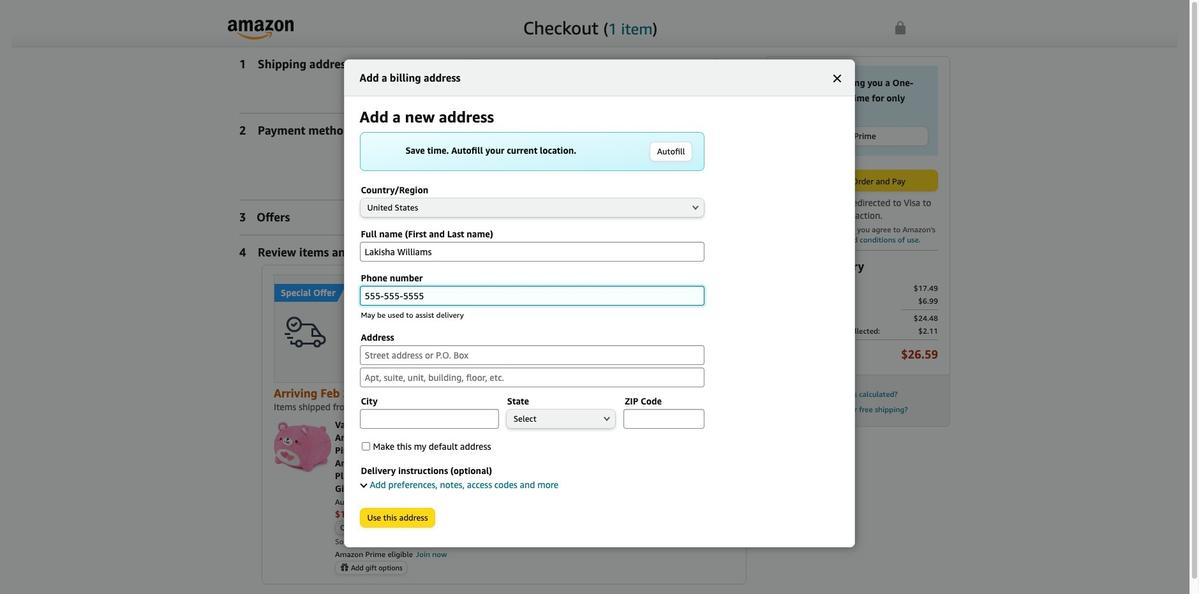 Task type: locate. For each thing, give the bounding box(es) containing it.
row
[[372, 142, 693, 162]]

main content
[[239, 56, 747, 590]]

Make this my default address checkbox
[[362, 443, 370, 451]]

None submit
[[360, 509, 435, 528]]

1 vertical spatial dropdown image
[[604, 416, 611, 422]]

Address text field
[[360, 346, 705, 365]]

expand image
[[360, 481, 367, 488]]

valentine&#39;s day bear plush stuffed animal-20&#39;&#39; pink bear plush pillow pink heart bear plushie cute bear anime plush stuffed animals, panda plushies, gifts for girlfriend birthday gifts for kid image
[[274, 419, 331, 476]]

close image
[[834, 75, 842, 82]]

delivery van with check mark image
[[275, 302, 329, 366]]

0 vertical spatial dropdown image
[[693, 205, 699, 210]]

dropdown image
[[367, 526, 373, 531]]

ZIP Code text field
[[624, 409, 705, 429]]

dropdown image
[[693, 205, 699, 210], [604, 416, 611, 422]]



Task type: describe. For each thing, give the bounding box(es) containing it.
website is secured with ssl image
[[896, 21, 906, 34]]

1 horizontal spatial dropdown image
[[693, 205, 699, 210]]

Enter code text field
[[462, 175, 574, 195]]

Phone number text field
[[360, 286, 705, 306]]

Apt, suite, unit, building, floor, etc. text field
[[360, 368, 705, 388]]

Full name (First and Last name) text field
[[360, 242, 705, 262]]

City text field
[[360, 409, 499, 429]]

0 horizontal spatial dropdown image
[[604, 416, 611, 422]]



Task type: vqa. For each thing, say whether or not it's contained in the screenshot.
dropdown icon to the bottom
yes



